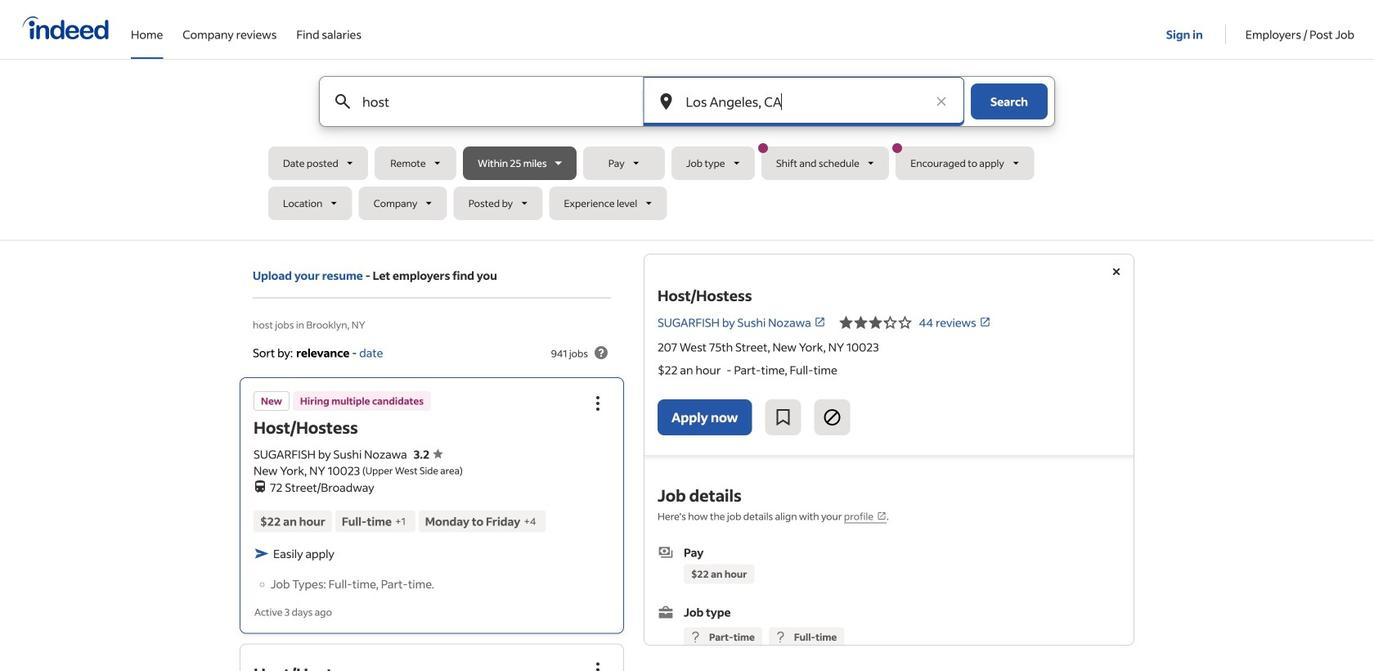 Task type: vqa. For each thing, say whether or not it's contained in the screenshot.
2.9 OUT OF 5 STARS "IMAGE"
no



Task type: locate. For each thing, give the bounding box(es) containing it.
3.2 out of five stars rating image
[[414, 447, 443, 461]]

not interested image
[[823, 408, 842, 427]]

transit information image
[[254, 477, 267, 493]]

job actions for host/hostess is collapsed image
[[588, 660, 608, 671]]

missing qualification image
[[688, 630, 703, 644]]

None search field
[[268, 76, 1106, 227]]

3.2 out of 5 stars image
[[839, 313, 913, 332]]

missing qualification image
[[773, 630, 788, 644]]

help icon image
[[592, 343, 611, 363]]

job actions for host/hostess is collapsed image
[[588, 393, 608, 413]]



Task type: describe. For each thing, give the bounding box(es) containing it.
search: Job title, keywords, or company text field
[[359, 77, 615, 126]]

3.2 out of 5 stars. link to 44 reviews company ratings (opens in a new tab) image
[[980, 316, 992, 328]]

close job details image
[[1107, 262, 1127, 282]]

Edit location text field
[[683, 77, 926, 126]]

clear location input image
[[934, 93, 950, 110]]

sugarfish by sushi nozawa (opens in a new tab) image
[[815, 316, 826, 328]]

save this job image
[[774, 408, 793, 427]]

job preferences (opens in a new window) image
[[877, 511, 887, 521]]



